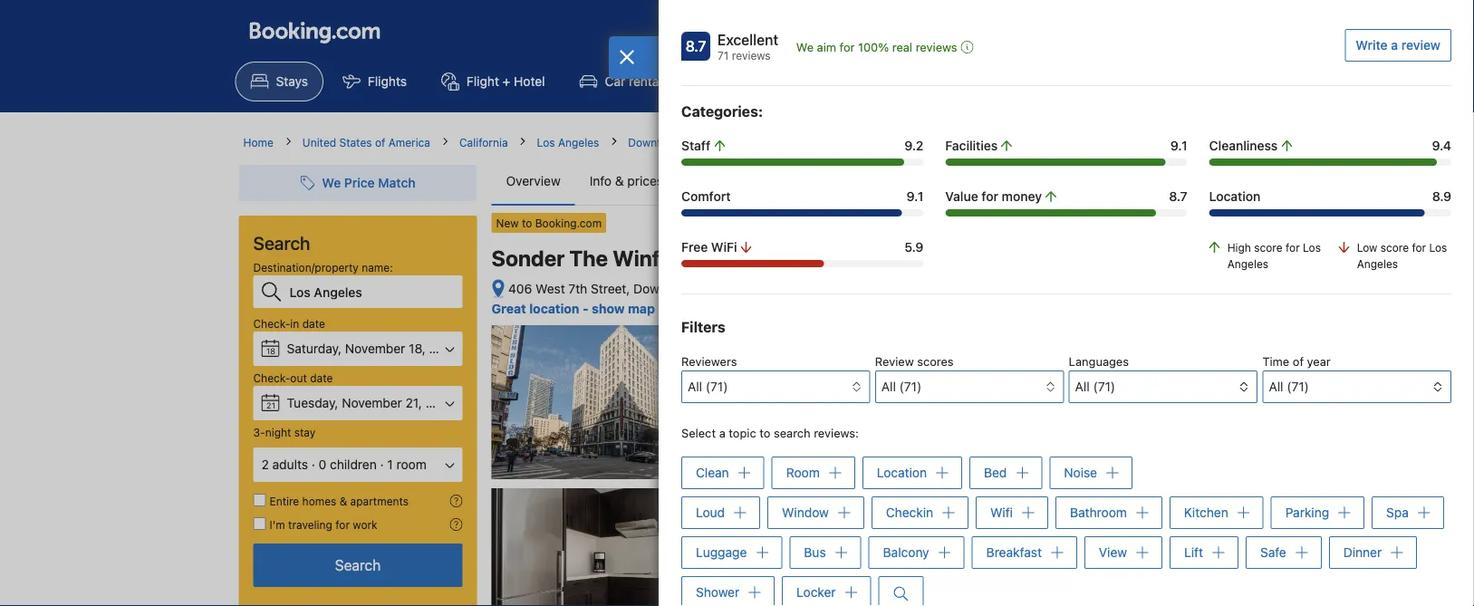 Task type: vqa. For each thing, say whether or not it's contained in the screenshot.
the right America
yes



Task type: locate. For each thing, give the bounding box(es) containing it.
1 horizontal spatial 9.1
[[1171, 138, 1188, 153]]

los inside low score for los angeles
[[1429, 241, 1447, 254]]

america up lift
[[1172, 508, 1214, 521]]

1 horizontal spatial staff
[[1007, 557, 1038, 572]]

sonder down categories:
[[727, 136, 764, 149]]

0 vertical spatial november
[[345, 341, 405, 356]]

all (71) button down year
[[1263, 371, 1451, 403]]

21,
[[406, 395, 422, 410]]

scored 8.7 element left the time on the bottom right of the page
[[1188, 346, 1217, 375]]

0 horizontal spatial score
[[1254, 241, 1283, 254]]

0 vertical spatial states
[[339, 136, 372, 149]]

search button
[[253, 544, 463, 587]]

date
[[302, 317, 325, 330], [310, 371, 333, 384]]

9.2 up "fine"
[[905, 138, 924, 153]]

4 all (71) from the left
[[1269, 379, 1309, 394]]

406
[[508, 281, 532, 296]]

·
[[311, 457, 315, 472], [380, 457, 384, 472]]

downtown up map
[[633, 281, 695, 296]]

0 horizontal spatial rated excellent element
[[718, 29, 778, 51]]

all down the time on the bottom right of the page
[[1269, 379, 1283, 394]]

check- up 18
[[253, 317, 290, 330]]

los down location 8.9 meter
[[1303, 241, 1321, 254]]

a
[[1391, 38, 1398, 53], [719, 426, 726, 440]]

la
[[685, 136, 698, 149]]

los inside 406 west 7th street, downtown la, los angeles, 90014, united states of america – great location - show map
[[721, 281, 742, 296]]

the fine print
[[878, 174, 956, 188]]

2
[[261, 457, 269, 472]]

all (71) button down scores
[[875, 371, 1064, 403]]

booking.com image
[[250, 22, 380, 43]]

the right room.
[[1173, 402, 1194, 415]]

score right high
[[1254, 241, 1283, 254]]

lift
[[1184, 545, 1203, 560]]

children
[[330, 457, 377, 472]]

los down the 8.9
[[1429, 241, 1447, 254]]

all (71) for review scores
[[881, 379, 922, 394]]

excellent up cruises
[[718, 31, 778, 48]]

great
[[492, 301, 526, 316]]

1 horizontal spatial &
[[615, 174, 624, 188]]

staff down review categories element
[[681, 138, 711, 153]]

2 check- from the top
[[253, 371, 290, 384]]

all
[[688, 379, 702, 394], [881, 379, 896, 394], [1075, 379, 1090, 394], [1269, 379, 1283, 394]]

staff down the wifi
[[1007, 557, 1038, 572]]

1 vertical spatial date
[[310, 371, 333, 384]]

1 horizontal spatial winfield
[[790, 136, 832, 149]]

1 vertical spatial to
[[760, 426, 771, 440]]

0 vertical spatial excellent
[[718, 31, 778, 48]]

money
[[1002, 189, 1042, 204]]

1 horizontal spatial sonder
[[727, 136, 764, 149]]

united right home link
[[302, 136, 336, 149]]

0 vertical spatial 2023
[[429, 341, 460, 356]]

0 vertical spatial rated excellent element
[[718, 29, 778, 51]]

406 west 7th street, downtown la, los angeles, 90014, united states of america – great location - show map
[[492, 281, 1000, 316]]

rated excellent element up cruises
[[718, 29, 778, 51]]

guest reviews (71)
[[985, 174, 1093, 188]]

0 vertical spatial america
[[388, 136, 430, 149]]

rated excellent element up cleanliness on the right
[[1007, 344, 1181, 365]]

0 horizontal spatial a
[[719, 426, 726, 440]]

0 horizontal spatial location
[[877, 465, 927, 480]]

1 vertical spatial rated excellent element
[[1007, 344, 1181, 365]]

location up checkin
[[877, 465, 927, 480]]

90014,
[[799, 281, 840, 296]]

7th
[[568, 281, 587, 296]]

i'm
[[270, 518, 285, 531]]

8.7 up cruises link
[[685, 38, 706, 55]]

score inside high score for los angeles
[[1254, 241, 1283, 254]]

8.7 left the time on the bottom right of the page
[[1192, 352, 1213, 369]]

2 horizontal spatial 8.7
[[1192, 352, 1213, 369]]

1 score from the left
[[1254, 241, 1283, 254]]

all (71) down time of year
[[1269, 379, 1309, 394]]

71 up room.
[[1128, 363, 1139, 376]]

review
[[1401, 38, 1441, 53]]

9.1 left 'cleanliness' at the right top of page
[[1171, 138, 1188, 153]]

9.2 down kitchen
[[1192, 556, 1213, 573]]

scored 9.2 element
[[1188, 550, 1217, 579]]

los right la,
[[721, 281, 742, 296]]

for left work in the left bottom of the page
[[335, 518, 350, 531]]

all for languages
[[1075, 379, 1090, 394]]

1 horizontal spatial ·
[[380, 457, 384, 472]]

sonder up the 406
[[492, 246, 565, 271]]

los up overview
[[537, 136, 555, 149]]

1 vertical spatial 2023
[[426, 395, 456, 410]]

west
[[536, 281, 565, 296]]

the left "fine"
[[878, 174, 900, 188]]

sonder for sonder the winfield (hotel), los angeles (usa) deals
[[727, 136, 764, 149]]

score right low
[[1381, 241, 1409, 254]]

& right info
[[615, 174, 624, 188]]

all for time of year
[[1269, 379, 1283, 394]]

scored 8.7 element
[[681, 32, 710, 61], [1188, 346, 1217, 375]]

1 vertical spatial downtown
[[633, 281, 695, 296]]

1 vertical spatial 9.1
[[907, 189, 924, 204]]

for inside search section
[[335, 518, 350, 531]]

2023 right 21,
[[426, 395, 456, 410]]

of left year
[[1293, 355, 1304, 368]]

excellent 71 reviews
[[718, 31, 778, 62], [1120, 346, 1181, 376]]

scored 8.7 element up cruises link
[[681, 32, 710, 61]]

all (71) down "reviewers"
[[688, 379, 728, 394]]

1 all (71) button from the left
[[681, 371, 870, 403]]

destination/property
[[253, 261, 359, 274]]

of left –
[[926, 281, 938, 296]]

5.9
[[905, 240, 924, 255]]

1 horizontal spatial excellent 71 reviews
[[1120, 346, 1181, 376]]

united inside 406 west 7th street, downtown la, los angeles, 90014, united states of america – great location - show map
[[843, 281, 882, 296]]

for inside we aim for 100% real reviews button
[[840, 40, 855, 54]]

2 vertical spatial states
[[1123, 508, 1155, 521]]

free wifi
[[681, 240, 737, 255]]

rated excellent element
[[718, 29, 778, 51], [1007, 344, 1181, 365]]

room
[[786, 465, 820, 480]]

deals
[[976, 136, 1004, 149]]

1 vertical spatial &
[[340, 495, 347, 507]]

(71) down "reviewers"
[[706, 379, 728, 394]]

0 horizontal spatial search
[[253, 232, 310, 253]]

1 vertical spatial sonder
[[492, 246, 565, 271]]

0 vertical spatial united states of america
[[302, 136, 430, 149]]

2 vertical spatial united
[[1086, 508, 1120, 521]]

for right low
[[1412, 241, 1426, 254]]

71 up cruises
[[718, 49, 729, 62]]

1 horizontal spatial a
[[1391, 38, 1398, 53]]

9.1 for facilities
[[1171, 138, 1188, 153]]

score inside low score for los angeles
[[1381, 241, 1409, 254]]

facilities 9.1 meter
[[945, 159, 1188, 166]]

9.4
[[1432, 138, 1451, 153]]

0 vertical spatial winfield
[[790, 136, 832, 149]]

0 horizontal spatial scored 8.7 element
[[681, 32, 710, 61]]

all up cleanliness on the right
[[1075, 379, 1090, 394]]

for inside low score for los angeles
[[1412, 241, 1426, 254]]

–
[[993, 281, 1000, 296]]

score for high
[[1254, 241, 1283, 254]]

0 vertical spatial 9.2
[[905, 138, 924, 153]]

close image
[[619, 50, 635, 64]]

1 horizontal spatial 8.7
[[1169, 189, 1188, 204]]

location up reserve at the right top
[[1209, 189, 1261, 204]]

night
[[265, 426, 291, 439]]

71
[[718, 49, 729, 62], [1128, 363, 1139, 376]]

for for high score for los angeles
[[1286, 241, 1300, 254]]

excellent 71 reviews up room.
[[1120, 346, 1181, 376]]

1 vertical spatial united
[[843, 281, 882, 296]]

0 horizontal spatial united states of america
[[302, 136, 430, 149]]

prices
[[627, 174, 663, 188]]

all (71) down languages
[[1075, 379, 1115, 394]]

3 all from the left
[[1075, 379, 1090, 394]]

rated excellent element for scored 8.7 element to the top
[[718, 29, 778, 51]]

0 horizontal spatial 9.1
[[907, 189, 924, 204]]

high
[[1227, 241, 1251, 254]]

1 horizontal spatial scored 8.7 element
[[1188, 346, 1217, 375]]

for right aim on the right top
[[840, 40, 855, 54]]

search up destination/property
[[253, 232, 310, 253]]

sonder for sonder the winfield
[[492, 246, 565, 271]]

0 horizontal spatial ·
[[311, 457, 315, 472]]

1 horizontal spatial search
[[335, 557, 381, 574]]

check-in date
[[253, 317, 325, 330]]

view
[[1099, 545, 1127, 560]]

all down "reviewers"
[[688, 379, 702, 394]]

0 horizontal spatial states
[[339, 136, 372, 149]]

reviews
[[916, 40, 957, 54], [732, 49, 771, 62], [1023, 174, 1067, 188], [1142, 363, 1181, 376]]

states
[[339, 136, 372, 149], [885, 281, 923, 296], [1123, 508, 1155, 521]]

reviews right real
[[916, 40, 957, 54]]

flights link
[[327, 62, 422, 101]]

for for low score for los angeles
[[1412, 241, 1426, 254]]

the up staff 9.2 meter
[[767, 136, 787, 149]]

clean
[[696, 465, 729, 480]]

parking
[[1285, 505, 1329, 520]]

& right homes
[[340, 495, 347, 507]]

1 vertical spatial a
[[719, 426, 726, 440]]

18,
[[409, 341, 426, 356]]

the up amenities in the right of the page
[[1015, 402, 1035, 415]]

angeles up the fine print
[[898, 136, 939, 149]]

0 horizontal spatial 9.2
[[905, 138, 924, 153]]

the
[[767, 136, 787, 149], [878, 174, 900, 188], [569, 246, 608, 271], [1015, 402, 1035, 415], [1173, 402, 1194, 415]]

1 vertical spatial staff
[[1007, 557, 1038, 572]]

18
[[266, 346, 276, 356]]

of left kitchen
[[1158, 508, 1169, 521]]

0 horizontal spatial staff
[[681, 138, 711, 153]]

the up location.
[[1117, 402, 1135, 415]]

a for review
[[1391, 38, 1398, 53]]

1 vertical spatial excellent 71 reviews
[[1120, 346, 1181, 376]]

0 horizontal spatial 8.7
[[685, 38, 706, 55]]

states up view
[[1123, 508, 1155, 521]]

2 · from the left
[[380, 457, 384, 472]]

0 vertical spatial 9.1
[[1171, 138, 1188, 153]]

0 horizontal spatial winfield
[[613, 246, 697, 271]]

select a topic to search reviews:
[[681, 426, 859, 440]]

for down location 8.9 meter
[[1286, 241, 1300, 254]]

1 vertical spatial excellent
[[1120, 346, 1181, 363]]

2 all from the left
[[881, 379, 896, 394]]

1 horizontal spatial united states of america
[[1086, 508, 1214, 521]]

2 horizontal spatial states
[[1123, 508, 1155, 521]]

1 vertical spatial winfield
[[613, 246, 697, 271]]

all (71) button up location.
[[1069, 371, 1258, 403]]

date right out
[[310, 371, 333, 384]]

4 all (71) button from the left
[[1263, 371, 1451, 403]]

3 all (71) button from the left
[[1069, 371, 1258, 403]]

of inside filter reviews region
[[1293, 355, 1304, 368]]

search
[[774, 426, 811, 440]]

united states of america down flights link
[[302, 136, 430, 149]]

comfort 9.1 meter
[[681, 209, 924, 217]]

reviews inside we aim for 100% real reviews button
[[916, 40, 957, 54]]

a right write
[[1391, 38, 1398, 53]]

a left topic
[[719, 426, 726, 440]]

1 all (71) from the left
[[688, 379, 728, 394]]

1 vertical spatial states
[[885, 281, 923, 296]]

los right (hotel),
[[877, 136, 895, 149]]

guest reviews (71) link
[[970, 158, 1107, 205]]

all (71) button for reviewers
[[681, 371, 870, 403]]

1 vertical spatial 9.2
[[1192, 556, 1213, 573]]

(71) for time of year
[[1287, 379, 1309, 394]]

(71) for reviewers
[[706, 379, 728, 394]]

2 all (71) button from the left
[[875, 371, 1064, 403]]

all (71) for languages
[[1075, 379, 1115, 394]]

breakfast
[[986, 545, 1042, 560]]

date for check-in date
[[302, 317, 325, 330]]

0 horizontal spatial to
[[522, 217, 532, 229]]

america inside 406 west 7th street, downtown la, los angeles, 90014, united states of america – great location - show map
[[941, 281, 989, 296]]

angeles down high
[[1227, 257, 1269, 270]]

8.9
[[1432, 189, 1451, 204]]

november left 18,
[[345, 341, 405, 356]]

value for money
[[945, 189, 1042, 204]]

1 horizontal spatial score
[[1381, 241, 1409, 254]]

of
[[375, 136, 385, 149], [926, 281, 938, 296], [1293, 355, 1304, 368], [1103, 402, 1114, 415], [1158, 508, 1169, 521]]

0 vertical spatial a
[[1391, 38, 1398, 53]]

the right and
[[1094, 416, 1112, 429]]

1 horizontal spatial states
[[885, 281, 923, 296]]

2023 for tuesday, november 21, 2023
[[426, 395, 456, 410]]

9.1 down "fine"
[[907, 189, 924, 204]]

1 check- from the top
[[253, 317, 290, 330]]

1 all from the left
[[688, 379, 702, 394]]

search down work in the left bottom of the page
[[335, 557, 381, 574]]

all (71)
[[688, 379, 728, 394], [881, 379, 922, 394], [1075, 379, 1115, 394], [1269, 379, 1309, 394]]

4 all from the left
[[1269, 379, 1283, 394]]

safe
[[1260, 545, 1286, 560]]

time of year
[[1263, 355, 1331, 368]]

0 vertical spatial downtown
[[628, 136, 682, 149]]

rated excellent element for scored 8.7 element to the right
[[1007, 344, 1181, 365]]

1 vertical spatial 8.7
[[1169, 189, 1188, 204]]

2 horizontal spatial united
[[1086, 508, 1120, 521]]

your
[[998, 24, 1028, 41]]

winfield up staff 9.2 meter
[[790, 136, 832, 149]]

november left 21,
[[342, 395, 402, 410]]

check- down 18
[[253, 371, 290, 384]]

2 all (71) from the left
[[881, 379, 922, 394]]

great location - show map button
[[492, 301, 655, 316]]

1 vertical spatial united states of america
[[1086, 508, 1214, 521]]

spa
[[1386, 505, 1409, 520]]

reviews inside guest reviews (71) link
[[1023, 174, 1067, 188]]

2 vertical spatial 8.7
[[1192, 352, 1213, 369]]

november for saturday,
[[345, 341, 405, 356]]

0 vertical spatial date
[[302, 317, 325, 330]]

reviews up money
[[1023, 174, 1067, 188]]

1 horizontal spatial united
[[843, 281, 882, 296]]

room.
[[1138, 402, 1169, 415]]

for inside high score for los angeles
[[1286, 241, 1300, 254]]

staff
[[681, 138, 711, 153], [1007, 557, 1038, 572]]

location 8.9 meter
[[1209, 209, 1451, 217]]

scores
[[917, 355, 954, 368]]

street,
[[591, 281, 630, 296]]

score
[[1254, 241, 1283, 254], [1381, 241, 1409, 254]]

the
[[1117, 402, 1135, 415], [1094, 416, 1112, 429]]

united right 90014, on the top of page
[[843, 281, 882, 296]]

excellent up room.
[[1120, 346, 1181, 363]]

(71) down review scores
[[899, 379, 922, 394]]

1 vertical spatial scored 8.7 element
[[1188, 346, 1217, 375]]

november for tuesday,
[[342, 395, 402, 410]]

0 vertical spatial excellent 71 reviews
[[718, 31, 778, 62]]

states down flights link
[[339, 136, 372, 149]]

a inside button
[[1391, 38, 1398, 53]]

traveling
[[288, 518, 332, 531]]

(71) down languages
[[1093, 379, 1115, 394]]

0 horizontal spatial sonder
[[492, 246, 565, 271]]

reviews up cruises
[[732, 49, 771, 62]]

1 horizontal spatial to
[[760, 426, 771, 440]]

united states of america up view
[[1086, 508, 1214, 521]]

excellent
[[718, 31, 778, 48], [1120, 346, 1181, 363]]

1 vertical spatial america
[[941, 281, 989, 296]]

0 vertical spatial staff
[[681, 138, 711, 153]]

sonder the winfield
[[492, 246, 697, 271]]

1 vertical spatial 71
[[1128, 363, 1139, 376]]

0 horizontal spatial &
[[340, 495, 347, 507]]

date right in
[[302, 317, 325, 330]]

8.7 up reserve at the right top
[[1169, 189, 1188, 204]]

free wifi 5.9 meter
[[681, 260, 924, 267]]

1 vertical spatial check-
[[253, 371, 290, 384]]

amenities
[[692, 174, 750, 188]]

all down review
[[881, 379, 896, 394]]

angeles up info
[[558, 136, 599, 149]]

0 horizontal spatial united
[[302, 136, 336, 149]]

date for check-out date
[[310, 371, 333, 384]]

1 horizontal spatial america
[[941, 281, 989, 296]]

1 vertical spatial search
[[335, 557, 381, 574]]

noise
[[1064, 465, 1097, 480]]

to right topic
[[760, 426, 771, 440]]

show
[[592, 301, 625, 316]]

downtown
[[628, 136, 682, 149], [633, 281, 695, 296]]

flights
[[368, 74, 407, 89]]

0 vertical spatial check-
[[253, 317, 290, 330]]

all (71) button up "select a topic to search reviews:"
[[681, 371, 870, 403]]

· left 1
[[380, 457, 384, 472]]

sonder
[[727, 136, 764, 149], [492, 246, 565, 271]]

we aim for 100% real reviews
[[796, 40, 957, 54]]

3 all (71) from the left
[[1075, 379, 1115, 394]]

apartments
[[350, 495, 409, 507]]

0 horizontal spatial excellent
[[718, 31, 778, 48]]

to right new
[[522, 217, 532, 229]]

filters
[[681, 318, 725, 336]]

review scores
[[875, 355, 954, 368]]

1 horizontal spatial 9.2
[[1192, 556, 1213, 573]]

2 horizontal spatial america
[[1172, 508, 1214, 521]]

(71) down time of year
[[1287, 379, 1309, 394]]

in
[[290, 317, 299, 330]]

downtown left the "la"
[[628, 136, 682, 149]]

0 vertical spatial 71
[[718, 49, 729, 62]]

destination/property name:
[[253, 261, 393, 274]]

united up view
[[1086, 508, 1120, 521]]

1 vertical spatial november
[[342, 395, 402, 410]]

rentals
[[629, 74, 669, 89]]

flight + hotel link
[[426, 62, 560, 101]]

los inside 'link'
[[537, 136, 555, 149]]

for for i'm traveling for work
[[335, 518, 350, 531]]

of inside 406 west 7th street, downtown la, los angeles, 90014, united states of america – great location - show map
[[926, 281, 938, 296]]

filter reviews region
[[681, 316, 1451, 403]]

i'm traveling for work
[[270, 518, 377, 531]]

america down flights
[[388, 136, 430, 149]]

excellent 71 reviews up cruises
[[718, 31, 778, 62]]

america left –
[[941, 281, 989, 296]]

2 score from the left
[[1381, 241, 1409, 254]]

angeles down low
[[1357, 257, 1398, 270]]

for
[[840, 40, 855, 54], [982, 189, 998, 204], [1286, 241, 1300, 254], [1412, 241, 1426, 254], [335, 518, 350, 531]]

0 horizontal spatial the
[[1094, 416, 1112, 429]]

0 vertical spatial sonder
[[727, 136, 764, 149]]

write a review button
[[1345, 29, 1451, 62]]

2023 right 18,
[[429, 341, 460, 356]]

0 horizontal spatial 71
[[718, 49, 729, 62]]



Task type: describe. For each thing, give the bounding box(es) containing it.
checkin
[[886, 505, 933, 520]]

value for money 8.7 meter
[[945, 209, 1188, 217]]

(71) down facilities 9.1 'meter'
[[1070, 174, 1093, 188]]

0
[[319, 457, 326, 472]]

fine
[[903, 174, 925, 188]]

airport taxis
[[956, 74, 1028, 89]]

facilities
[[945, 138, 998, 153]]

& inside search section
[[340, 495, 347, 507]]

all (71) button for languages
[[1069, 371, 1258, 403]]

0 vertical spatial 8.7
[[685, 38, 706, 55]]

search section
[[231, 150, 484, 606]]

bus
[[804, 545, 826, 560]]

airport taxis link
[[915, 62, 1043, 101]]

time
[[1263, 355, 1290, 368]]

we aim for 100% real reviews button
[[796, 38, 974, 56]]

car rentals
[[605, 74, 669, 89]]

for down the guest at the right top
[[982, 189, 998, 204]]

overview
[[506, 174, 561, 188]]

car rentals link
[[564, 62, 684, 101]]

all (71) for time of year
[[1269, 379, 1309, 394]]

we
[[796, 40, 814, 54]]

0 horizontal spatial america
[[388, 136, 430, 149]]

car
[[605, 74, 625, 89]]

sonder the winfield (hotel), los angeles (usa) deals
[[727, 136, 1004, 149]]

los angeles
[[537, 136, 599, 149]]

low score for los angeles
[[1357, 241, 1447, 270]]

angeles inside 'link'
[[558, 136, 599, 149]]

+
[[503, 74, 510, 89]]

1 horizontal spatial location
[[1209, 189, 1261, 204]]

1 · from the left
[[311, 457, 315, 472]]

flight
[[467, 74, 499, 89]]

booking.com
[[535, 217, 602, 229]]

location.
[[1115, 416, 1162, 429]]

and
[[1070, 416, 1091, 429]]

the cleanliness of the room. the amenities and the location.
[[1015, 402, 1194, 429]]

search inside button
[[335, 557, 381, 574]]

angeles inside high score for los angeles
[[1227, 257, 1269, 270]]

cleanliness
[[1039, 402, 1099, 415]]

all (71) button for review scores
[[875, 371, 1064, 403]]

california
[[459, 136, 508, 149]]

2023 for saturday, november 18, 2023
[[429, 341, 460, 356]]

21
[[266, 400, 275, 410]]

out
[[290, 371, 307, 384]]

reviews up room.
[[1142, 363, 1181, 376]]

2 adults · 0 children · 1 room
[[261, 457, 427, 472]]

0 vertical spatial search
[[253, 232, 310, 253]]

entire homes & apartments
[[270, 495, 409, 507]]

los inside high score for los angeles
[[1303, 241, 1321, 254]]

the fine print link
[[863, 158, 970, 205]]

low
[[1357, 241, 1377, 254]]

work
[[353, 518, 377, 531]]

winfield for sonder the winfield
[[613, 246, 697, 271]]

stay
[[294, 426, 316, 439]]

amenities
[[1015, 416, 1067, 429]]

real
[[892, 40, 912, 54]]

cruises
[[728, 74, 772, 89]]

free
[[681, 240, 708, 255]]

value
[[945, 189, 978, 204]]

angeles inside low score for los angeles
[[1357, 257, 1398, 270]]

cleanliness 9.4 meter
[[1209, 159, 1451, 166]]

stays
[[276, 74, 308, 89]]

adults
[[272, 457, 308, 472]]

all for review scores
[[881, 379, 896, 394]]

amenities link
[[678, 158, 765, 205]]

property
[[1031, 24, 1090, 41]]

0 vertical spatial scored 8.7 element
[[681, 32, 710, 61]]

all (71) button for time of year
[[1263, 371, 1451, 403]]

list your property link
[[959, 11, 1101, 54]]

2 vertical spatial america
[[1172, 508, 1214, 521]]

reserve
[[1173, 222, 1221, 236]]

1 horizontal spatial 71
[[1128, 363, 1139, 376]]

the up 7th at the top left
[[569, 246, 608, 271]]

(usa)
[[942, 136, 972, 149]]

3-night stay
[[253, 426, 316, 439]]

all (71) for reviewers
[[688, 379, 728, 394]]

balcony
[[883, 545, 929, 560]]

print
[[929, 174, 956, 188]]

cleanliness
[[1209, 138, 1278, 153]]

staff 9.2 meter
[[681, 159, 924, 166]]

attractions
[[832, 74, 896, 89]]

(71) for languages
[[1093, 379, 1115, 394]]

locker
[[797, 585, 836, 600]]

of down flights link
[[375, 136, 385, 149]]

home link
[[243, 134, 273, 150]]

click to open map view image
[[492, 279, 505, 300]]

list
[[970, 24, 994, 41]]

kitchen
[[1184, 505, 1228, 520]]

review categories element
[[681, 101, 763, 122]]

window
[[782, 505, 829, 520]]

states inside 406 west 7th street, downtown la, los angeles, 90014, united states of america – great location - show map
[[885, 281, 923, 296]]

check- for out
[[253, 371, 290, 384]]

overview link
[[492, 158, 575, 205]]

winfield for sonder the winfield (hotel), los angeles (usa) deals
[[790, 136, 832, 149]]

0 vertical spatial united
[[302, 136, 336, 149]]

entire
[[270, 495, 299, 507]]

reviewers
[[681, 355, 737, 368]]

tuesday,
[[287, 395, 338, 410]]

0 vertical spatial to
[[522, 217, 532, 229]]

check- for in
[[253, 317, 290, 330]]

reviews:
[[814, 426, 859, 440]]

score for low
[[1381, 241, 1409, 254]]

for for we aim for 100% real reviews
[[840, 40, 855, 54]]

bed
[[984, 465, 1007, 480]]

1
[[387, 457, 393, 472]]

all for reviewers
[[688, 379, 702, 394]]

cruises link
[[688, 62, 788, 101]]

list your property
[[970, 24, 1090, 41]]

1 horizontal spatial the
[[1117, 402, 1135, 415]]

(hotel),
[[835, 136, 874, 149]]

of inside the cleanliness of the room. the amenities and the location.
[[1103, 402, 1114, 415]]

attractions link
[[791, 62, 912, 101]]

languages
[[1069, 355, 1129, 368]]

write
[[1356, 38, 1388, 53]]

sonder the winfield (hotel), los angeles (usa) deals link
[[727, 136, 1004, 149]]

1 horizontal spatial excellent
[[1120, 346, 1181, 363]]

wifi
[[711, 240, 737, 255]]

categories:
[[681, 103, 763, 120]]

review
[[875, 355, 914, 368]]

downtown inside 406 west 7th street, downtown la, los angeles, 90014, united states of america – great location - show map
[[633, 281, 695, 296]]

a for topic
[[719, 426, 726, 440]]

9.1 for comfort
[[907, 189, 924, 204]]

0 horizontal spatial excellent 71 reviews
[[718, 31, 778, 62]]

los angeles link
[[537, 134, 599, 150]]

shower
[[696, 585, 739, 600]]

1 vertical spatial location
[[877, 465, 927, 480]]

bathroom
[[1070, 505, 1127, 520]]

(71) for review scores
[[899, 379, 922, 394]]

homes
[[302, 495, 336, 507]]

info
[[590, 174, 612, 188]]

0 vertical spatial &
[[615, 174, 624, 188]]

loud
[[696, 505, 725, 520]]



